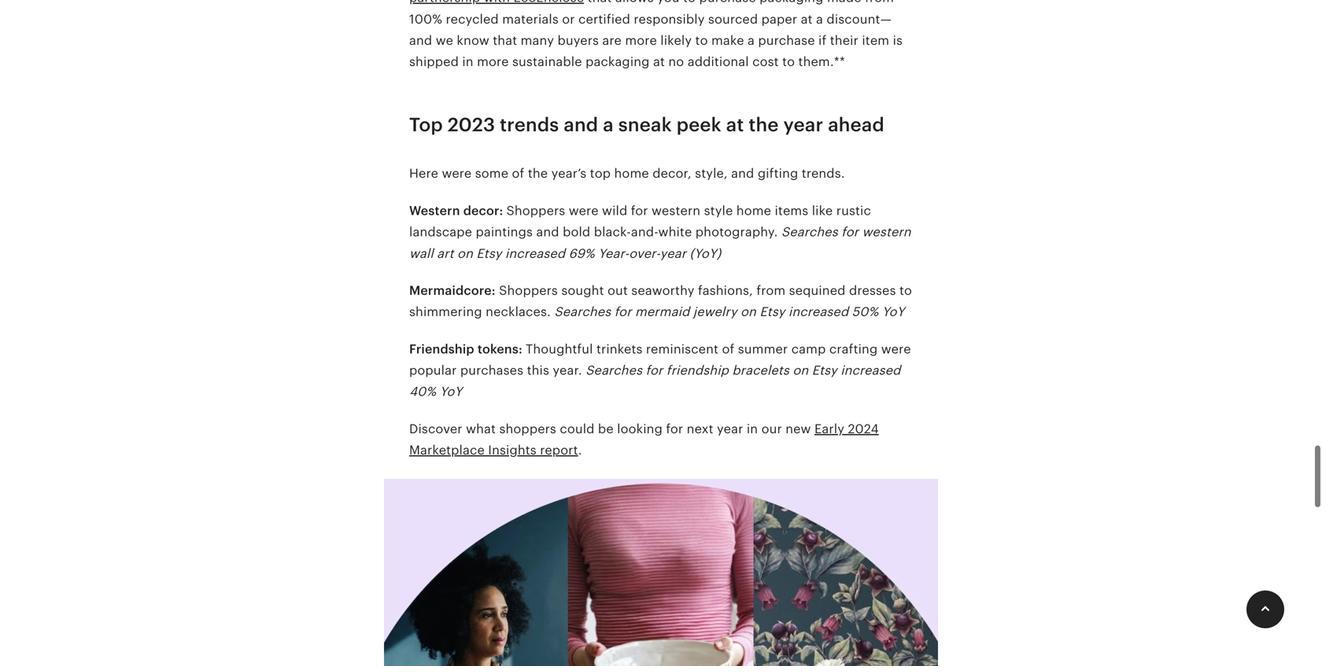 Task type: describe. For each thing, give the bounding box(es) containing it.
for for western
[[842, 225, 859, 239]]

50%
[[852, 305, 879, 319]]

discount—
[[827, 12, 892, 26]]

photography.
[[696, 225, 778, 239]]

thoughtful trinkets reminiscent of summer camp crafting were popular purchases this year.
[[409, 342, 912, 378]]

made
[[828, 0, 862, 5]]

year inside "searches for western wall art on etsy increased 69% year-over-year (yoy)"
[[660, 247, 687, 261]]

gifting
[[758, 167, 799, 181]]

1 vertical spatial in
[[747, 422, 758, 437]]

buyers
[[558, 33, 599, 48]]

out
[[608, 284, 628, 298]]

on for sought
[[741, 305, 757, 319]]

mermaid
[[635, 305, 690, 319]]

searches for western wall art on etsy increased 69% year-over-year (yoy)
[[409, 225, 912, 261]]

thoughtful
[[526, 342, 593, 357]]

sequined
[[790, 284, 846, 298]]

top
[[590, 167, 611, 181]]

in inside that allows you to purchase packaging made from 100% recycled materials or certified responsibly sourced paper at a discount— and we know that many buyers are more likely to make a purchase if their item is shipped in more sustainable packaging at no additional cost to them.**
[[463, 55, 474, 69]]

1 vertical spatial packaging
[[586, 55, 650, 69]]

increased for searches for mermaid jewelry on etsy increased 50% yoy
[[789, 305, 849, 319]]

looking
[[617, 422, 663, 437]]

etsy for out
[[760, 305, 785, 319]]

responsibly
[[634, 12, 705, 26]]

and inside that allows you to purchase packaging made from 100% recycled materials or certified responsibly sourced paper at a discount— and we know that many buyers are more likely to make a purchase if their item is shipped in more sustainable packaging at no additional cost to them.**
[[409, 33, 433, 48]]

many
[[521, 33, 554, 48]]

year's
[[552, 167, 587, 181]]

rustic
[[837, 204, 872, 218]]

insights
[[488, 444, 537, 458]]

1 horizontal spatial the
[[749, 114, 779, 136]]

from inside that allows you to purchase packaging made from 100% recycled materials or certified responsibly sourced paper at a discount— and we know that many buyers are more likely to make a purchase if their item is shipped in more sustainable packaging at no additional cost to them.**
[[865, 0, 895, 5]]

shoppers for western decor:
[[507, 204, 566, 218]]

tokens:
[[478, 342, 523, 357]]

know
[[457, 33, 490, 48]]

additional
[[688, 55, 749, 69]]

be
[[598, 422, 614, 437]]

bracelets
[[733, 364, 790, 378]]

jewelry
[[694, 305, 738, 319]]

that allows you to purchase packaging made from 100% recycled materials or certified responsibly sourced paper at a discount— and we know that many buyers are more likely to make a purchase if their item is shipped in more sustainable packaging at no additional cost to them.**
[[409, 0, 903, 69]]

ahead
[[829, 114, 885, 136]]

0 vertical spatial that
[[588, 0, 612, 5]]

home inside shoppers were wild for western style home items like rustic landscape  paintings and bold black-and-white photography.
[[737, 204, 772, 218]]

were for shoppers
[[569, 204, 599, 218]]

are
[[603, 33, 622, 48]]

and right style,
[[732, 167, 755, 181]]

necklaces.
[[486, 305, 551, 319]]

we
[[436, 33, 454, 48]]

trends.
[[802, 167, 845, 181]]

decor,
[[653, 167, 692, 181]]

style,
[[695, 167, 728, 181]]

wild
[[602, 204, 628, 218]]

1 vertical spatial more
[[477, 55, 509, 69]]

top 2023 trends and a sneak peek at the year ahead
[[409, 114, 885, 136]]

for for summer
[[646, 364, 663, 378]]

mermaidcore:
[[409, 284, 496, 298]]

1 vertical spatial a
[[748, 33, 755, 48]]

what
[[466, 422, 496, 437]]

popular
[[409, 364, 457, 378]]

new
[[786, 422, 812, 437]]

seaworthy
[[632, 284, 695, 298]]

friendship tokens:
[[409, 342, 526, 357]]

year.
[[553, 364, 583, 378]]

.
[[579, 444, 582, 458]]

shoppers for mermaidcore:
[[499, 284, 558, 298]]

fashions,
[[698, 284, 754, 298]]

white
[[659, 225, 692, 239]]

2 horizontal spatial a
[[817, 12, 824, 26]]

shimmering
[[409, 305, 483, 319]]

increased inside "searches for western wall art on etsy increased 69% year-over-year (yoy)"
[[505, 247, 566, 261]]

a photo collage of a woman in a pink blouse, a person holding a painted ceramic dish, and a collection of vases in front of floral wallpaper image
[[384, 470, 939, 667]]

certified
[[579, 12, 631, 26]]

paintings
[[476, 225, 533, 239]]

make
[[712, 33, 745, 48]]

to right the you
[[683, 0, 696, 5]]

for inside shoppers were wild for western style home items like rustic landscape  paintings and bold black-and-white photography.
[[631, 204, 649, 218]]

shoppers sought out seaworthy fashions, from sequined dresses to shimmering necklaces.
[[409, 284, 913, 319]]

searches for friendship
[[586, 364, 643, 378]]

etsy for reminiscent
[[812, 364, 838, 378]]

some
[[475, 167, 509, 181]]

69%
[[569, 247, 595, 261]]

style
[[704, 204, 733, 218]]

wall
[[409, 247, 434, 261]]

0 vertical spatial at
[[801, 12, 813, 26]]

top
[[409, 114, 443, 136]]

trends
[[500, 114, 559, 136]]

here
[[409, 167, 439, 181]]

decor:
[[464, 204, 504, 218]]

yoy for popular
[[440, 385, 463, 399]]

friendship
[[409, 342, 475, 357]]

landscape
[[409, 225, 473, 239]]

bold
[[563, 225, 591, 239]]

their
[[831, 33, 859, 48]]

1 vertical spatial the
[[528, 167, 548, 181]]

2 vertical spatial a
[[603, 114, 614, 136]]

crafting
[[830, 342, 878, 357]]

cost
[[753, 55, 779, 69]]

1 horizontal spatial year
[[717, 422, 744, 437]]

dresses
[[850, 284, 897, 298]]



Task type: locate. For each thing, give the bounding box(es) containing it.
early 2024 marketplace insights report
[[409, 422, 879, 458]]

0 vertical spatial western
[[652, 204, 701, 218]]

2 vertical spatial increased
[[841, 364, 901, 378]]

could
[[560, 422, 595, 437]]

purchase
[[700, 0, 756, 5], [759, 33, 816, 48]]

1 vertical spatial that
[[493, 33, 518, 48]]

for down "reminiscent"
[[646, 364, 663, 378]]

of for the
[[512, 167, 525, 181]]

shoppers inside shoppers were wild for western style home items like rustic landscape  paintings and bold black-and-white photography.
[[507, 204, 566, 218]]

shoppers inside "shoppers sought out seaworthy fashions, from sequined dresses to shimmering necklaces."
[[499, 284, 558, 298]]

the left "year's" at the left of the page
[[528, 167, 548, 181]]

shipped
[[409, 55, 459, 69]]

0 horizontal spatial were
[[442, 167, 472, 181]]

of right 'some'
[[512, 167, 525, 181]]

that
[[588, 0, 612, 5], [493, 33, 518, 48]]

packaging up the paper
[[760, 0, 824, 5]]

increased inside searches for friendship bracelets on etsy increased 40% yoy
[[841, 364, 901, 378]]

0 vertical spatial were
[[442, 167, 472, 181]]

0 horizontal spatial western
[[652, 204, 701, 218]]

shoppers
[[500, 422, 557, 437]]

1 vertical spatial western
[[863, 225, 912, 239]]

at right peek
[[727, 114, 744, 136]]

were
[[442, 167, 472, 181], [569, 204, 599, 218], [882, 342, 912, 357]]

western inside "searches for western wall art on etsy increased 69% year-over-year (yoy)"
[[863, 225, 912, 239]]

to right likely
[[696, 33, 708, 48]]

sourced
[[709, 12, 758, 26]]

etsy inside "searches for western wall art on etsy increased 69% year-over-year (yoy)"
[[477, 247, 502, 261]]

items
[[775, 204, 809, 218]]

yoy right the "50%"
[[883, 305, 905, 319]]

2 horizontal spatial on
[[793, 364, 809, 378]]

from right fashions,
[[757, 284, 786, 298]]

0 horizontal spatial in
[[463, 55, 474, 69]]

year up trends.
[[784, 114, 824, 136]]

0 vertical spatial a
[[817, 12, 824, 26]]

2 horizontal spatial were
[[882, 342, 912, 357]]

from inside "shoppers sought out seaworthy fashions, from sequined dresses to shimmering necklaces."
[[757, 284, 786, 298]]

0 vertical spatial packaging
[[760, 0, 824, 5]]

0 vertical spatial purchase
[[700, 0, 756, 5]]

at right the paper
[[801, 12, 813, 26]]

1 horizontal spatial were
[[569, 204, 599, 218]]

sneak
[[619, 114, 672, 136]]

0 horizontal spatial packaging
[[586, 55, 650, 69]]

2 horizontal spatial year
[[784, 114, 824, 136]]

0 horizontal spatial on
[[458, 247, 473, 261]]

for down rustic
[[842, 225, 859, 239]]

yoy down popular
[[440, 385, 463, 399]]

yoy for to
[[883, 305, 905, 319]]

year down 'white'
[[660, 247, 687, 261]]

1 vertical spatial at
[[654, 55, 665, 69]]

the up gifting
[[749, 114, 779, 136]]

2 vertical spatial etsy
[[812, 364, 838, 378]]

yoy
[[883, 305, 905, 319], [440, 385, 463, 399]]

0 horizontal spatial etsy
[[477, 247, 502, 261]]

on for trinkets
[[793, 364, 809, 378]]

on down camp
[[793, 364, 809, 378]]

1 horizontal spatial yoy
[[883, 305, 905, 319]]

0 horizontal spatial purchase
[[700, 0, 756, 5]]

0 vertical spatial on
[[458, 247, 473, 261]]

western
[[409, 204, 460, 218]]

on right art
[[458, 247, 473, 261]]

and up "year's" at the left of the page
[[564, 114, 599, 136]]

1 horizontal spatial western
[[863, 225, 912, 239]]

year
[[784, 114, 824, 136], [660, 247, 687, 261], [717, 422, 744, 437]]

that up certified
[[588, 0, 612, 5]]

for for fashions,
[[615, 305, 632, 319]]

2 vertical spatial on
[[793, 364, 809, 378]]

on down fashions,
[[741, 305, 757, 319]]

western
[[652, 204, 701, 218], [863, 225, 912, 239]]

marketplace
[[409, 444, 485, 458]]

western down rustic
[[863, 225, 912, 239]]

0 horizontal spatial the
[[528, 167, 548, 181]]

searches down trinkets
[[586, 364, 643, 378]]

home
[[615, 167, 649, 181], [737, 204, 772, 218]]

paper
[[762, 12, 798, 26]]

0 vertical spatial in
[[463, 55, 474, 69]]

summer
[[738, 342, 788, 357]]

searches down sought
[[555, 305, 611, 319]]

a
[[817, 12, 824, 26], [748, 33, 755, 48], [603, 114, 614, 136]]

discover
[[409, 422, 463, 437]]

1 horizontal spatial home
[[737, 204, 772, 218]]

etsy down camp
[[812, 364, 838, 378]]

friendship
[[667, 364, 729, 378]]

no
[[669, 55, 685, 69]]

and left bold on the left top of the page
[[537, 225, 560, 239]]

searches for friendship bracelets on etsy increased 40% yoy
[[409, 364, 901, 399]]

1 vertical spatial were
[[569, 204, 599, 218]]

more right are
[[626, 33, 657, 48]]

1 vertical spatial on
[[741, 305, 757, 319]]

early
[[815, 422, 845, 437]]

in
[[463, 55, 474, 69], [747, 422, 758, 437]]

0 horizontal spatial home
[[615, 167, 649, 181]]

1 vertical spatial home
[[737, 204, 772, 218]]

2 vertical spatial year
[[717, 422, 744, 437]]

0 horizontal spatial of
[[512, 167, 525, 181]]

western up 'white'
[[652, 204, 701, 218]]

art
[[437, 247, 454, 261]]

0 vertical spatial etsy
[[477, 247, 502, 261]]

on inside "searches for western wall art on etsy increased 69% year-over-year (yoy)"
[[458, 247, 473, 261]]

peek
[[677, 114, 722, 136]]

0 horizontal spatial a
[[603, 114, 614, 136]]

is
[[893, 33, 903, 48]]

1 vertical spatial yoy
[[440, 385, 463, 399]]

a right make
[[748, 33, 755, 48]]

home up photography.
[[737, 204, 772, 218]]

1 vertical spatial etsy
[[760, 305, 785, 319]]

increased down 'sequined'
[[789, 305, 849, 319]]

searches inside searches for friendship bracelets on etsy increased 40% yoy
[[586, 364, 643, 378]]

increased down paintings
[[505, 247, 566, 261]]

home right the top
[[615, 167, 649, 181]]

100%
[[409, 12, 443, 26]]

1 horizontal spatial that
[[588, 0, 612, 5]]

discover what shoppers could be looking for next year in our new
[[409, 422, 815, 437]]

from up discount—
[[865, 0, 895, 5]]

them.**
[[799, 55, 846, 69]]

over-
[[629, 247, 660, 261]]

packaging
[[760, 0, 824, 5], [586, 55, 650, 69]]

searches for western
[[782, 225, 838, 239]]

and inside shoppers were wild for western style home items like rustic landscape  paintings and bold black-and-white photography.
[[537, 225, 560, 239]]

1 horizontal spatial a
[[748, 33, 755, 48]]

were right crafting
[[882, 342, 912, 357]]

1 vertical spatial searches
[[555, 305, 611, 319]]

2024
[[848, 422, 879, 437]]

1 vertical spatial of
[[722, 342, 735, 357]]

item
[[863, 33, 890, 48]]

1 horizontal spatial in
[[747, 422, 758, 437]]

40%
[[409, 385, 436, 399]]

likely
[[661, 33, 692, 48]]

0 vertical spatial yoy
[[883, 305, 905, 319]]

reminiscent
[[646, 342, 719, 357]]

0 horizontal spatial from
[[757, 284, 786, 298]]

0 horizontal spatial yoy
[[440, 385, 463, 399]]

1 vertical spatial increased
[[789, 305, 849, 319]]

increased down crafting
[[841, 364, 901, 378]]

were right here
[[442, 167, 472, 181]]

were inside shoppers were wild for western style home items like rustic landscape  paintings and bold black-and-white photography.
[[569, 204, 599, 218]]

western decor:
[[409, 204, 507, 218]]

2023
[[448, 114, 495, 136]]

purchase down the paper
[[759, 33, 816, 48]]

in down know
[[463, 55, 474, 69]]

0 horizontal spatial year
[[660, 247, 687, 261]]

on inside searches for friendship bracelets on etsy increased 40% yoy
[[793, 364, 809, 378]]

shoppers
[[507, 204, 566, 218], [499, 284, 558, 298]]

shoppers were wild for western style home items like rustic landscape  paintings and bold black-and-white photography.
[[409, 204, 872, 239]]

a left 'sneak'
[[603, 114, 614, 136]]

1 horizontal spatial more
[[626, 33, 657, 48]]

yoy inside searches for friendship bracelets on etsy increased 40% yoy
[[440, 385, 463, 399]]

year right next
[[717, 422, 744, 437]]

etsy up summer
[[760, 305, 785, 319]]

report
[[540, 444, 579, 458]]

0 horizontal spatial that
[[493, 33, 518, 48]]

at left the no
[[654, 55, 665, 69]]

1 horizontal spatial of
[[722, 342, 735, 357]]

for left next
[[666, 422, 684, 437]]

next
[[687, 422, 714, 437]]

2 vertical spatial searches
[[586, 364, 643, 378]]

1 vertical spatial purchase
[[759, 33, 816, 48]]

a up "if"
[[817, 12, 824, 26]]

increased
[[505, 247, 566, 261], [789, 305, 849, 319], [841, 364, 901, 378]]

of
[[512, 167, 525, 181], [722, 342, 735, 357]]

year-
[[599, 247, 629, 261]]

0 horizontal spatial more
[[477, 55, 509, 69]]

for
[[631, 204, 649, 218], [842, 225, 859, 239], [615, 305, 632, 319], [646, 364, 663, 378], [666, 422, 684, 437]]

to inside "shoppers sought out seaworthy fashions, from sequined dresses to shimmering necklaces."
[[900, 284, 913, 298]]

2 vertical spatial at
[[727, 114, 744, 136]]

to right "dresses"
[[900, 284, 913, 298]]

0 vertical spatial of
[[512, 167, 525, 181]]

or
[[562, 12, 575, 26]]

0 vertical spatial shoppers
[[507, 204, 566, 218]]

purchases
[[461, 364, 524, 378]]

for up and-
[[631, 204, 649, 218]]

for inside "searches for western wall art on etsy increased 69% year-over-year (yoy)"
[[842, 225, 859, 239]]

1 vertical spatial year
[[660, 247, 687, 261]]

western inside shoppers were wild for western style home items like rustic landscape  paintings and bold black-and-white photography.
[[652, 204, 701, 218]]

purchase up "sourced"
[[700, 0, 756, 5]]

1 horizontal spatial packaging
[[760, 0, 824, 5]]

2 horizontal spatial etsy
[[812, 364, 838, 378]]

searches for mermaid jewelry on etsy increased 50% yoy
[[555, 305, 905, 319]]

1 vertical spatial shoppers
[[499, 284, 558, 298]]

etsy inside searches for friendship bracelets on etsy increased 40% yoy
[[812, 364, 838, 378]]

searches for mermaid
[[555, 305, 611, 319]]

etsy down paintings
[[477, 247, 502, 261]]

materials
[[503, 12, 559, 26]]

of for summer
[[722, 342, 735, 357]]

were inside "thoughtful trinkets reminiscent of summer camp crafting were popular purchases this year."
[[882, 342, 912, 357]]

you
[[658, 0, 680, 5]]

allows
[[616, 0, 654, 5]]

1 horizontal spatial at
[[727, 114, 744, 136]]

our
[[762, 422, 783, 437]]

0 vertical spatial searches
[[782, 225, 838, 239]]

for down the out
[[615, 305, 632, 319]]

1 horizontal spatial from
[[865, 0, 895, 5]]

and down 100%
[[409, 33, 433, 48]]

1 horizontal spatial etsy
[[760, 305, 785, 319]]

more down know
[[477, 55, 509, 69]]

1 vertical spatial from
[[757, 284, 786, 298]]

if
[[819, 33, 827, 48]]

0 vertical spatial increased
[[505, 247, 566, 261]]

early 2024 marketplace insights report link
[[409, 422, 879, 458]]

searches down like
[[782, 225, 838, 239]]

at
[[801, 12, 813, 26], [654, 55, 665, 69], [727, 114, 744, 136]]

1 horizontal spatial on
[[741, 305, 757, 319]]

were up bold on the left top of the page
[[569, 204, 599, 218]]

recycled
[[446, 12, 499, 26]]

of inside "thoughtful trinkets reminiscent of summer camp crafting were popular purchases this year."
[[722, 342, 735, 357]]

0 vertical spatial from
[[865, 0, 895, 5]]

sustainable
[[513, 55, 582, 69]]

shoppers up paintings
[[507, 204, 566, 218]]

2 horizontal spatial at
[[801, 12, 813, 26]]

were for here
[[442, 167, 472, 181]]

0 vertical spatial the
[[749, 114, 779, 136]]

like
[[812, 204, 833, 218]]

black-
[[594, 225, 631, 239]]

in left our on the bottom right
[[747, 422, 758, 437]]

0 horizontal spatial at
[[654, 55, 665, 69]]

searches inside "searches for western wall art on etsy increased 69% year-over-year (yoy)"
[[782, 225, 838, 239]]

that right know
[[493, 33, 518, 48]]

to right cost
[[783, 55, 795, 69]]

and-
[[631, 225, 659, 239]]

2 vertical spatial were
[[882, 342, 912, 357]]

0 vertical spatial year
[[784, 114, 824, 136]]

on
[[458, 247, 473, 261], [741, 305, 757, 319], [793, 364, 809, 378]]

increased for searches for friendship bracelets on etsy increased 40% yoy
[[841, 364, 901, 378]]

1 horizontal spatial purchase
[[759, 33, 816, 48]]

0 vertical spatial home
[[615, 167, 649, 181]]

shoppers up necklaces.
[[499, 284, 558, 298]]

trinkets
[[597, 342, 643, 357]]

0 vertical spatial more
[[626, 33, 657, 48]]

for inside searches for friendship bracelets on etsy increased 40% yoy
[[646, 364, 663, 378]]

this
[[527, 364, 550, 378]]

of left summer
[[722, 342, 735, 357]]

from
[[865, 0, 895, 5], [757, 284, 786, 298]]

packaging down are
[[586, 55, 650, 69]]



Task type: vqa. For each thing, say whether or not it's contained in the screenshot.
$ 36.22
no



